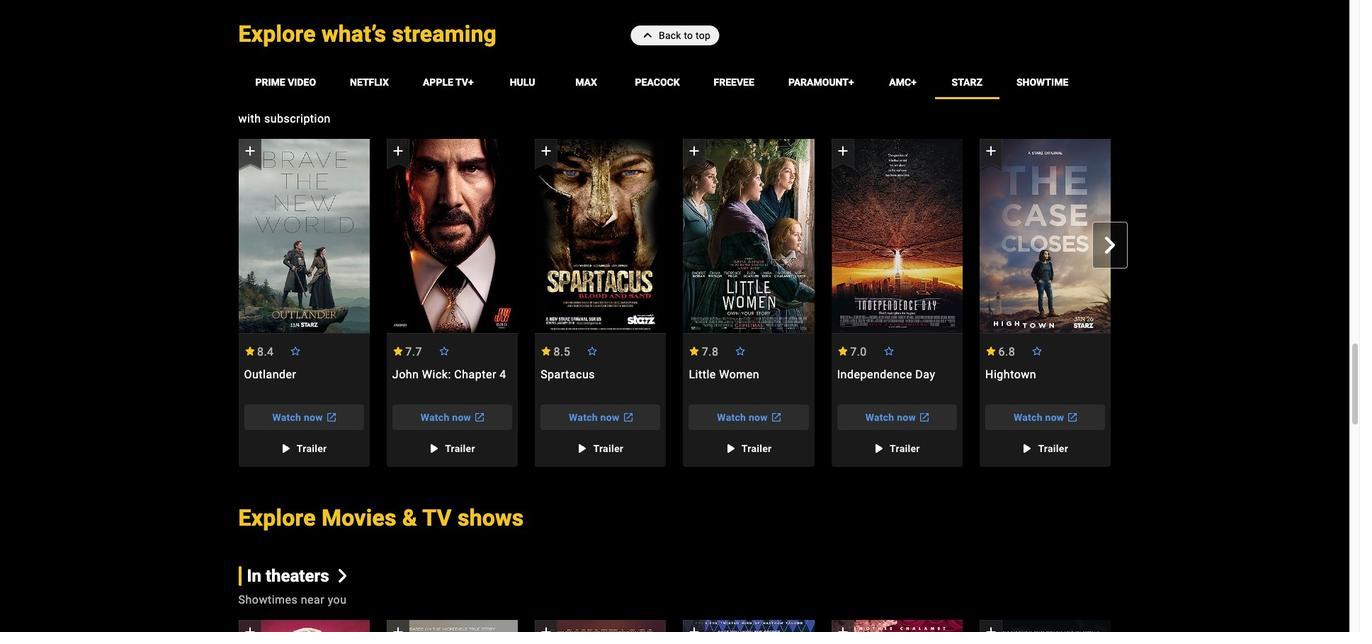Task type: locate. For each thing, give the bounding box(es) containing it.
watch now button down spartacus link
[[541, 404, 661, 430]]

2 launch image from the left
[[916, 409, 933, 426]]

explore
[[238, 21, 316, 48], [238, 504, 316, 531]]

watch down john wick: chapter 4 link
[[421, 411, 450, 423]]

now for spartacus
[[601, 411, 620, 423]]

trailer down little women link
[[742, 443, 772, 454]]

star border inline image for 8.4
[[290, 346, 301, 355]]

star inline image
[[244, 346, 255, 355], [393, 346, 404, 355], [689, 346, 701, 355], [838, 346, 849, 355], [986, 346, 997, 355]]

play arrow image down outlander "link"
[[277, 440, 294, 457]]

trailer button down outlander "link"
[[270, 436, 338, 461]]

1 now from the left
[[304, 411, 323, 423]]

trailer
[[297, 443, 327, 454], [445, 443, 475, 454], [594, 443, 624, 454], [742, 443, 772, 454], [890, 443, 920, 454], [1039, 443, 1069, 454]]

4 play arrow image from the left
[[1019, 440, 1036, 457]]

independence day
[[838, 368, 936, 381]]

2 star inline image from the left
[[393, 346, 404, 355]]

7.7
[[406, 345, 422, 358]]

explore up the prime
[[238, 21, 316, 48]]

now for hightown
[[1046, 411, 1065, 423]]

star border inline image up john wick: chapter 4 at the bottom left of the page
[[438, 346, 450, 355]]

star border inline image right 8.5
[[587, 346, 598, 355]]

play arrow image for little women
[[722, 440, 739, 457]]

watch now down little women link
[[717, 411, 768, 423]]

3 star border inline image from the left
[[884, 346, 895, 355]]

star inline image left the 7.8
[[689, 346, 701, 355]]

add image for wonka image
[[835, 624, 852, 632]]

play arrow image
[[425, 440, 442, 457], [870, 440, 887, 457]]

launch image down day
[[916, 409, 933, 426]]

spartacus
[[541, 368, 595, 381]]

add image for 7.0
[[835, 143, 852, 160]]

trailer down outlander "link"
[[297, 443, 327, 454]]

watch now down "hightown" link
[[1014, 411, 1065, 423]]

add image for little women image
[[686, 143, 703, 160]]

watch
[[272, 411, 301, 423], [421, 411, 450, 423], [569, 411, 598, 423], [717, 411, 746, 423], [866, 411, 895, 423], [1014, 411, 1043, 423]]

watch down little women link
[[717, 411, 746, 423]]

5 now from the left
[[897, 411, 916, 423]]

watch now down john wick: chapter 4 link
[[421, 411, 471, 423]]

i.s.s. image
[[980, 620, 1112, 632]]

launch image down outlander "link"
[[323, 409, 340, 426]]

6 trailer from the left
[[1039, 443, 1069, 454]]

now down "hightown" link
[[1046, 411, 1065, 423]]

watch now down spartacus link
[[569, 411, 620, 423]]

0 horizontal spatial launch image
[[323, 409, 340, 426]]

2 watch now from the left
[[421, 411, 471, 423]]

4 star border inline image from the left
[[1032, 346, 1043, 355]]

star inline image
[[541, 346, 552, 355]]

0 horizontal spatial play arrow image
[[425, 440, 442, 457]]

outlander link
[[238, 368, 370, 396]]

1 trailer from the left
[[297, 443, 327, 454]]

mean girls image
[[238, 620, 370, 632]]

explore for explore what's streaming
[[238, 21, 316, 48]]

launch image down little women link
[[768, 409, 785, 426]]

play arrow image
[[277, 440, 294, 457], [574, 440, 591, 457], [722, 440, 739, 457], [1019, 440, 1036, 457]]

4 star inline image from the left
[[838, 346, 849, 355]]

star inline image left "8.4"
[[244, 346, 255, 355]]

4 watch from the left
[[717, 411, 746, 423]]

add image
[[241, 143, 258, 160], [538, 143, 555, 160], [686, 143, 703, 160], [241, 624, 258, 632], [538, 624, 555, 632], [686, 624, 703, 632], [835, 624, 852, 632], [983, 624, 1000, 632]]

1 horizontal spatial launch image
[[916, 409, 933, 426]]

in theaters link
[[238, 566, 350, 586]]

6 watch now button from the left
[[986, 404, 1106, 430]]

2 star border inline image from the left
[[735, 346, 747, 355]]

group containing 7.8
[[684, 139, 815, 467]]

hulu
[[510, 77, 535, 88]]

1 trailer button from the left
[[270, 436, 338, 461]]

trailer for spartacus
[[594, 443, 624, 454]]

4 watch now button from the left
[[689, 404, 809, 430]]

watch down spartacus link
[[569, 411, 598, 423]]

watch down "hightown" link
[[1014, 411, 1043, 423]]

2 trailer from the left
[[445, 443, 475, 454]]

star inline image left 6.8
[[986, 346, 997, 355]]

play arrow image down little women link
[[722, 440, 739, 457]]

watch down outlander "link"
[[272, 411, 301, 423]]

in theaters
[[247, 566, 329, 586]]

1 horizontal spatial play arrow image
[[870, 440, 887, 457]]

2 star border inline image from the left
[[438, 346, 450, 355]]

5 watch now button from the left
[[838, 404, 958, 430]]

3 watch now from the left
[[569, 411, 620, 423]]

3 watch from the left
[[569, 411, 598, 423]]

1 vertical spatial explore
[[238, 504, 316, 531]]

6 watch from the left
[[1014, 411, 1043, 423]]

1 explore from the top
[[238, 21, 316, 48]]

trailer button down spartacus link
[[567, 436, 635, 461]]

star border inline image right "8.4"
[[290, 346, 301, 355]]

trailer down "hightown" link
[[1039, 443, 1069, 454]]

star border inline image
[[290, 346, 301, 355], [438, 346, 450, 355], [884, 346, 895, 355], [1032, 346, 1043, 355]]

star inline image for 8.4
[[244, 346, 255, 355]]

argylle image
[[684, 620, 815, 632]]

hightown link
[[980, 368, 1112, 396]]

explore up in theaters
[[238, 504, 316, 531]]

1 launch image from the left
[[323, 409, 340, 426]]

trailer button for spartacus
[[567, 436, 635, 461]]

watch now down independence day link
[[866, 411, 916, 423]]

trailer for outlander
[[297, 443, 327, 454]]

watch now button down little women link
[[689, 404, 809, 430]]

0 horizontal spatial chevron right inline image
[[336, 569, 350, 583]]

6 now from the left
[[1046, 411, 1065, 423]]

3 trailer button from the left
[[567, 436, 635, 461]]

play arrow image down "hightown" link
[[1019, 440, 1036, 457]]

5 star inline image from the left
[[986, 346, 997, 355]]

star border inline image for spartacus
[[587, 346, 598, 355]]

add image
[[390, 143, 407, 160], [835, 143, 852, 160], [983, 143, 1000, 160], [390, 624, 407, 632]]

launch image for outlander
[[323, 409, 340, 426]]

tab list
[[238, 65, 1129, 99]]

4 launch image from the left
[[1065, 409, 1082, 426]]

5 watch from the left
[[866, 411, 895, 423]]

trailer button down independence day link
[[863, 436, 932, 461]]

chevron right inline image
[[1102, 237, 1119, 254], [336, 569, 350, 583]]

trailer down independence day link
[[890, 443, 920, 454]]

3 trailer from the left
[[594, 443, 624, 454]]

watch now button
[[244, 404, 364, 430], [393, 404, 513, 430], [541, 404, 661, 430], [689, 404, 809, 430], [838, 404, 958, 430], [986, 404, 1106, 430]]

2 explore from the top
[[238, 504, 316, 531]]

starz
[[952, 77, 983, 88]]

5 trailer from the left
[[890, 443, 920, 454]]

top
[[696, 30, 711, 41]]

chevron right inline image inside "in theaters" link
[[336, 569, 350, 583]]

watch for little women
[[717, 411, 746, 423]]

1 vertical spatial chevron right inline image
[[336, 569, 350, 583]]

2 now from the left
[[452, 411, 471, 423]]

independence
[[838, 368, 913, 381]]

3 launch image from the left
[[768, 409, 785, 426]]

3 star inline image from the left
[[689, 346, 701, 355]]

wonka image
[[832, 620, 963, 632]]

1 star border inline image from the left
[[587, 346, 598, 355]]

tab list containing prime video
[[238, 65, 1129, 99]]

watch now for spartacus
[[569, 411, 620, 423]]

trailer button
[[270, 436, 338, 461], [418, 436, 487, 461], [567, 436, 635, 461], [715, 436, 783, 461], [863, 436, 932, 461], [1012, 436, 1080, 461]]

2 play arrow image from the left
[[870, 440, 887, 457]]

now down john wick: chapter 4 link
[[452, 411, 471, 423]]

star inline image left the 7.0
[[838, 346, 849, 355]]

john wick: chapter 4 link
[[387, 368, 518, 396]]

launch image for spartacus
[[620, 409, 637, 426]]

launch image
[[471, 409, 488, 426], [620, 409, 637, 426], [768, 409, 785, 426], [1065, 409, 1082, 426]]

4 trailer from the left
[[742, 443, 772, 454]]

6.8
[[999, 345, 1016, 358]]

star inline image left 7.7
[[393, 346, 404, 355]]

watch now button for little women
[[689, 404, 809, 430]]

now down outlander "link"
[[304, 411, 323, 423]]

watch now button for independence day
[[838, 404, 958, 430]]

1 horizontal spatial chevron right inline image
[[1102, 237, 1119, 254]]

star border inline image for 7.7
[[438, 346, 450, 355]]

now down little women link
[[749, 411, 768, 423]]

with
[[238, 112, 261, 126]]

launch image down chapter
[[471, 409, 488, 426]]

apple
[[423, 77, 454, 88]]

trailer for independence day
[[890, 443, 920, 454]]

star border inline image right 6.8
[[1032, 346, 1043, 355]]

now down independence day link
[[897, 411, 916, 423]]

the boys in the boat image
[[387, 620, 518, 632]]

watch now button down "hightown" link
[[986, 404, 1106, 430]]

3 now from the left
[[601, 411, 620, 423]]

wick:
[[422, 368, 451, 381]]

showtimes
[[238, 593, 298, 607]]

launch image for little women
[[768, 409, 785, 426]]

1 watch from the left
[[272, 411, 301, 423]]

watch now
[[272, 411, 323, 423], [421, 411, 471, 423], [569, 411, 620, 423], [717, 411, 768, 423], [866, 411, 916, 423], [1014, 411, 1065, 423]]

1 star border inline image from the left
[[290, 346, 301, 355]]

watch now button down independence day link
[[838, 404, 958, 430]]

launch image down spartacus link
[[620, 409, 637, 426]]

add image for dune: part two image
[[538, 624, 555, 632]]

2 trailer button from the left
[[418, 436, 487, 461]]

star inline image for 6.8
[[986, 346, 997, 355]]

trailer button down little women link
[[715, 436, 783, 461]]

play arrow image down independence day link
[[870, 440, 887, 457]]

6 trailer button from the left
[[1012, 436, 1080, 461]]

4 now from the left
[[749, 411, 768, 423]]

watch for independence day
[[866, 411, 895, 423]]

2 watch now button from the left
[[393, 404, 513, 430]]

streaming
[[392, 21, 497, 48]]

john wick: chapter 4
[[393, 368, 507, 381]]

trailer down spartacus link
[[594, 443, 624, 454]]

star border inline image up independence day
[[884, 346, 895, 355]]

play arrow image down spartacus link
[[574, 440, 591, 457]]

1 watch now button from the left
[[244, 404, 364, 430]]

trailer button down john wick: chapter 4 link
[[418, 436, 487, 461]]

2 play arrow image from the left
[[574, 440, 591, 457]]

now for outlander
[[304, 411, 323, 423]]

watch down independence day link
[[866, 411, 895, 423]]

paramount+
[[789, 77, 854, 88]]

2 launch image from the left
[[620, 409, 637, 426]]

0 horizontal spatial star border inline image
[[587, 346, 598, 355]]

max
[[576, 77, 597, 88]]

expand less image
[[639, 26, 659, 45]]

watch now down outlander "link"
[[272, 411, 323, 423]]

showtimes near you
[[238, 593, 347, 607]]

watch now button for john wick: chapter 4
[[393, 404, 513, 430]]

2 watch from the left
[[421, 411, 450, 423]]

5 trailer button from the left
[[863, 436, 932, 461]]

amc+
[[890, 77, 917, 88]]

1 star inline image from the left
[[244, 346, 255, 355]]

now for independence day
[[897, 411, 916, 423]]

trailer for john wick: chapter 4
[[445, 443, 475, 454]]

4 trailer button from the left
[[715, 436, 783, 461]]

watch now button down outlander "link"
[[244, 404, 364, 430]]

now
[[304, 411, 323, 423], [452, 411, 471, 423], [601, 411, 620, 423], [749, 411, 768, 423], [897, 411, 916, 423], [1046, 411, 1065, 423]]

trailer button down "hightown" link
[[1012, 436, 1080, 461]]

1 launch image from the left
[[471, 409, 488, 426]]

what's
[[322, 21, 386, 48]]

1 horizontal spatial star border inline image
[[735, 346, 747, 355]]

watch for john wick: chapter 4
[[421, 411, 450, 423]]

5 watch now from the left
[[866, 411, 916, 423]]

1 watch now from the left
[[272, 411, 323, 423]]

now down spartacus link
[[601, 411, 620, 423]]

explore for explore movies & tv shows
[[238, 504, 316, 531]]

3 watch now button from the left
[[541, 404, 661, 430]]

little women image
[[684, 139, 815, 333]]

trailer for hightown
[[1039, 443, 1069, 454]]

watch now button down john wick: chapter 4 link
[[393, 404, 513, 430]]

group
[[221, 139, 1129, 470], [238, 139, 370, 467], [238, 139, 370, 334], [387, 139, 518, 467], [387, 139, 518, 334], [535, 139, 667, 467], [535, 139, 667, 334], [684, 139, 815, 467], [684, 139, 815, 334], [832, 139, 963, 467], [832, 139, 963, 334], [980, 139, 1112, 467], [980, 139, 1112, 334], [238, 620, 370, 632], [387, 620, 518, 632], [535, 620, 667, 632], [684, 620, 815, 632], [832, 620, 963, 632], [980, 620, 1112, 632]]

watch for hightown
[[1014, 411, 1043, 423]]

watch now button for hightown
[[986, 404, 1106, 430]]

trailer down john wick: chapter 4 link
[[445, 443, 475, 454]]

add image for argylle image
[[686, 624, 703, 632]]

independence day image
[[832, 139, 963, 333]]

1 play arrow image from the left
[[277, 440, 294, 457]]

shows
[[458, 504, 524, 531]]

6 watch now from the left
[[1014, 411, 1065, 423]]

1 play arrow image from the left
[[425, 440, 442, 457]]

star border inline image up women
[[735, 346, 747, 355]]

launch image
[[323, 409, 340, 426], [916, 409, 933, 426]]

4 watch now from the left
[[717, 411, 768, 423]]

3 play arrow image from the left
[[722, 440, 739, 457]]

0 vertical spatial explore
[[238, 21, 316, 48]]

launch image down "hightown" link
[[1065, 409, 1082, 426]]

star border inline image
[[587, 346, 598, 355], [735, 346, 747, 355]]

play arrow image down john wick: chapter 4 link
[[425, 440, 442, 457]]



Task type: describe. For each thing, give the bounding box(es) containing it.
outlander
[[244, 368, 297, 381]]

watch now button for outlander
[[244, 404, 364, 430]]

tv
[[423, 504, 452, 531]]

little women link
[[684, 368, 815, 396]]

launch image for hightown
[[1065, 409, 1082, 426]]

little
[[689, 368, 716, 381]]

netflix
[[350, 77, 389, 88]]

dune: part two image
[[535, 620, 667, 632]]

star inline image for 7.7
[[393, 346, 404, 355]]

add image for mean girls image
[[241, 624, 258, 632]]

now for little women
[[749, 411, 768, 423]]

8.4
[[257, 345, 274, 358]]

add image for spartacus image
[[538, 143, 555, 160]]

play arrow image for outlander
[[277, 440, 294, 457]]

prime video
[[255, 77, 316, 88]]

explore what's streaming
[[238, 21, 497, 48]]

add image for 6.8
[[983, 143, 1000, 160]]

day
[[916, 368, 936, 381]]

watch now for little women
[[717, 411, 768, 423]]

watch for spartacus
[[569, 411, 598, 423]]

independence day link
[[832, 368, 963, 396]]

back
[[659, 30, 682, 41]]

apple tv+
[[423, 77, 474, 88]]

tv+
[[456, 77, 474, 88]]

star border inline image for 7.0
[[884, 346, 895, 355]]

group containing 7.7
[[387, 139, 518, 467]]

play arrow image for independence
[[870, 440, 887, 457]]

prime
[[255, 77, 285, 88]]

chapter
[[454, 368, 497, 381]]

trailer button for independence day
[[863, 436, 932, 461]]

trailer button for little women
[[715, 436, 783, 461]]

&
[[402, 504, 417, 531]]

near
[[301, 593, 325, 607]]

8.5
[[554, 345, 571, 358]]

watch now button for spartacus
[[541, 404, 661, 430]]

in
[[247, 566, 261, 586]]

launch image for john wick: chapter 4
[[471, 409, 488, 426]]

play arrow image for hightown
[[1019, 440, 1036, 457]]

star inline image for 7.8
[[689, 346, 701, 355]]

to
[[684, 30, 693, 41]]

spartacus link
[[535, 368, 667, 396]]

group containing 6.8
[[980, 139, 1112, 467]]

trailer button for hightown
[[1012, 436, 1080, 461]]

video
[[288, 77, 316, 88]]

add image for the i.s.s. image
[[983, 624, 1000, 632]]

play arrow image for spartacus
[[574, 440, 591, 457]]

back to top
[[659, 30, 711, 41]]

hightown image
[[980, 139, 1112, 333]]

freevee
[[714, 77, 755, 88]]

peacock
[[635, 77, 680, 88]]

back to top button
[[631, 26, 719, 45]]

play arrow image for john
[[425, 440, 442, 457]]

spartacus image
[[535, 139, 667, 333]]

explore movies & tv shows
[[238, 504, 524, 531]]

john wick: chapter 4 image
[[387, 139, 518, 333]]

star inline image for 7.0
[[838, 346, 849, 355]]

7.0
[[851, 345, 867, 358]]

star border inline image for little women
[[735, 346, 747, 355]]

women
[[720, 368, 760, 381]]

star border inline image for 6.8
[[1032, 346, 1043, 355]]

group containing 7.0
[[832, 139, 963, 467]]

john
[[393, 368, 419, 381]]

you
[[328, 593, 347, 607]]

now for john wick: chapter 4
[[452, 411, 471, 423]]

0 vertical spatial chevron right inline image
[[1102, 237, 1119, 254]]

watch now for independence day
[[866, 411, 916, 423]]

trailer for little women
[[742, 443, 772, 454]]

movies
[[322, 504, 397, 531]]

trailer button for outlander
[[270, 436, 338, 461]]

trailer button for john wick: chapter 4
[[418, 436, 487, 461]]

7.8
[[702, 345, 719, 358]]

add image for 7.7
[[390, 143, 407, 160]]

with subscription
[[238, 112, 331, 126]]

watch now for john wick: chapter 4
[[421, 411, 471, 423]]

4
[[500, 368, 507, 381]]

showtime
[[1017, 77, 1069, 88]]

theaters
[[266, 566, 329, 586]]

hightown
[[986, 368, 1037, 381]]

launch image for independence day
[[916, 409, 933, 426]]

add image for outlander image
[[241, 143, 258, 160]]

little women
[[689, 368, 760, 381]]

watch for outlander
[[272, 411, 301, 423]]

group containing 8.5
[[535, 139, 667, 467]]

watch now for hightown
[[1014, 411, 1065, 423]]

outlander image
[[238, 139, 370, 333]]

subscription
[[264, 112, 331, 126]]

watch now for outlander
[[272, 411, 323, 423]]



Task type: vqa. For each thing, say whether or not it's contained in the screenshot.
with
yes



